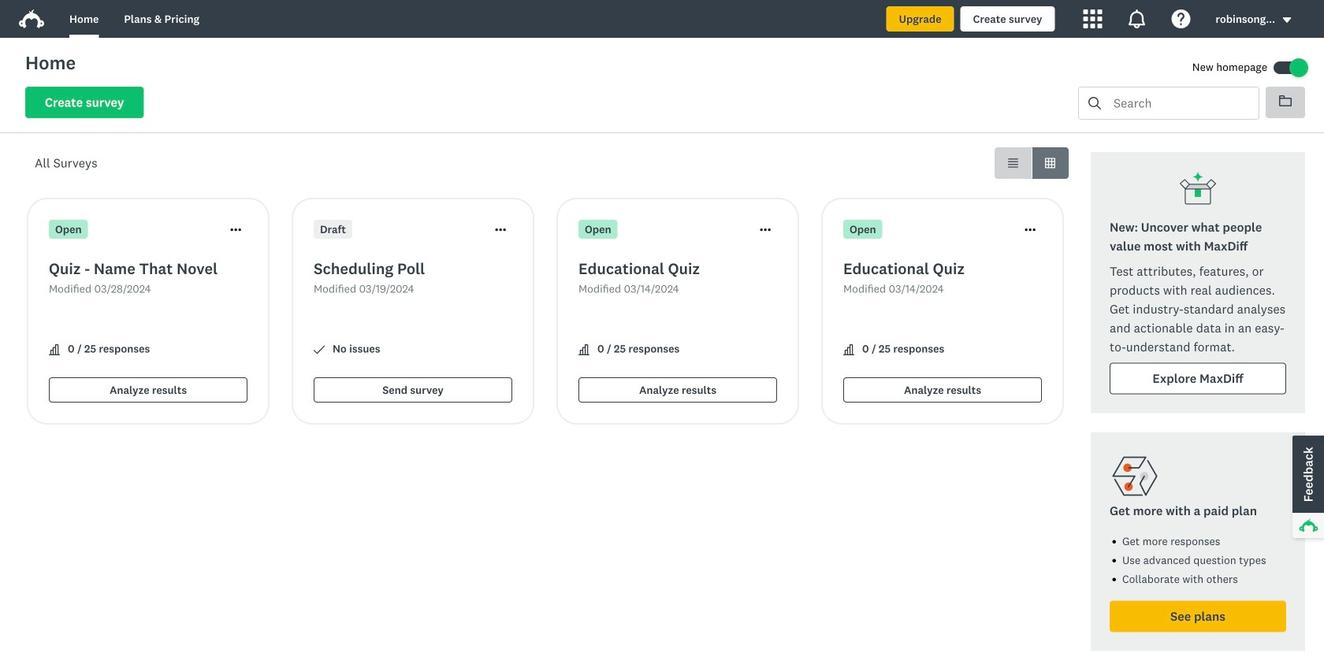 Task type: describe. For each thing, give the bounding box(es) containing it.
2 brand logo image from the top
[[19, 9, 44, 28]]

no issues image
[[314, 345, 325, 356]]

search image
[[1089, 97, 1102, 110]]

response based pricing icon image
[[1110, 452, 1161, 502]]



Task type: vqa. For each thing, say whether or not it's contained in the screenshot.
Dropdown arrow 'image'
no



Task type: locate. For each thing, give the bounding box(es) containing it.
folders image
[[1280, 95, 1293, 107]]

response count image
[[49, 345, 60, 356], [579, 345, 590, 356], [844, 345, 855, 356], [49, 345, 60, 356], [579, 345, 590, 356], [844, 345, 855, 356]]

group
[[995, 147, 1069, 179]]

dropdown arrow icon image
[[1282, 15, 1293, 26], [1284, 17, 1292, 23]]

help icon image
[[1172, 9, 1191, 28]]

products icon image
[[1084, 9, 1103, 28], [1084, 9, 1103, 28]]

folders image
[[1280, 95, 1293, 106]]

notification center icon image
[[1128, 9, 1147, 28]]

brand logo image
[[19, 6, 44, 32], [19, 9, 44, 28]]

search image
[[1089, 97, 1102, 110]]

max diff icon image
[[1180, 171, 1218, 209]]

Search text field
[[1102, 88, 1260, 119]]

1 brand logo image from the top
[[19, 6, 44, 32]]



